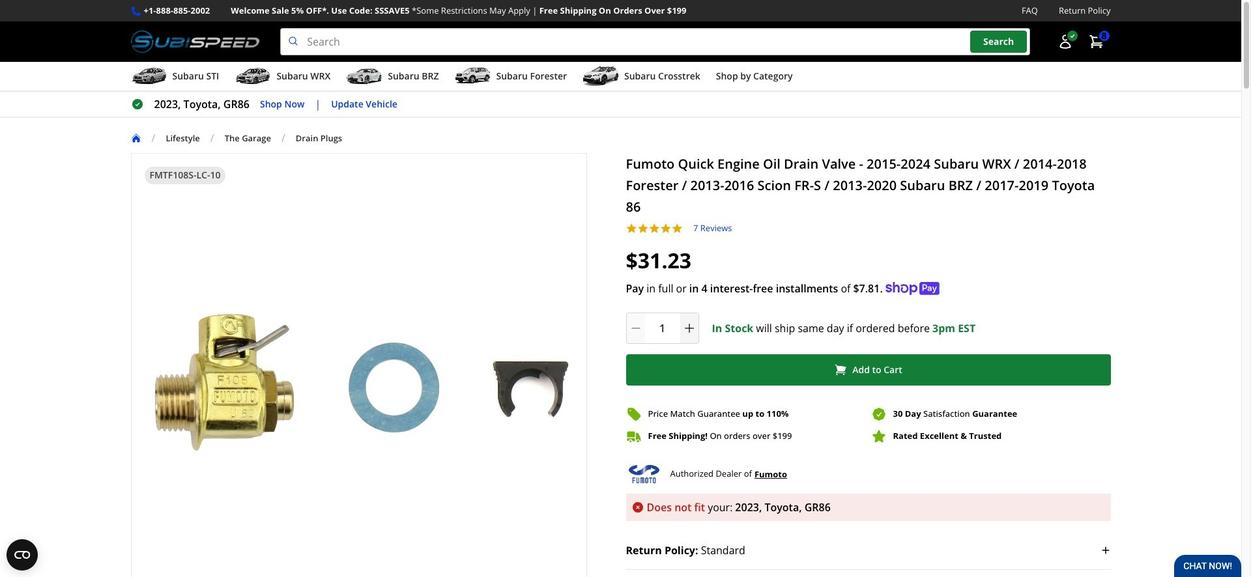 Task type: describe. For each thing, give the bounding box(es) containing it.
subispeed logo image
[[131, 28, 260, 55]]

2 star image from the left
[[660, 223, 672, 234]]

a subaru sti thumbnail image image
[[131, 67, 167, 86]]

home image
[[131, 133, 141, 143]]

1 star image from the left
[[649, 223, 660, 234]]

open widget image
[[7, 540, 38, 571]]

button image
[[1058, 34, 1073, 50]]

fumoto image
[[626, 465, 663, 483]]

search input field
[[280, 28, 1030, 55]]



Task type: vqa. For each thing, say whether or not it's contained in the screenshot.
BUTTON Icon
yes



Task type: locate. For each thing, give the bounding box(es) containing it.
increment image
[[683, 322, 696, 335]]

3 star image from the left
[[672, 223, 683, 234]]

star image
[[649, 223, 660, 234], [660, 223, 672, 234], [672, 223, 683, 234]]

decrement image
[[629, 322, 642, 335]]

1 star image from the left
[[626, 223, 638, 234]]

2 star image from the left
[[638, 223, 649, 234]]

None number field
[[626, 313, 699, 344]]

shop pay image
[[886, 282, 940, 295]]

a subaru crosstrek thumbnail image image
[[583, 67, 619, 86]]

a subaru forester thumbnail image image
[[455, 67, 491, 86]]

a subaru wrx thumbnail image image
[[235, 67, 271, 86]]

a subaru brz thumbnail image image
[[346, 67, 383, 86]]

star image
[[626, 223, 638, 234], [638, 223, 649, 234]]



